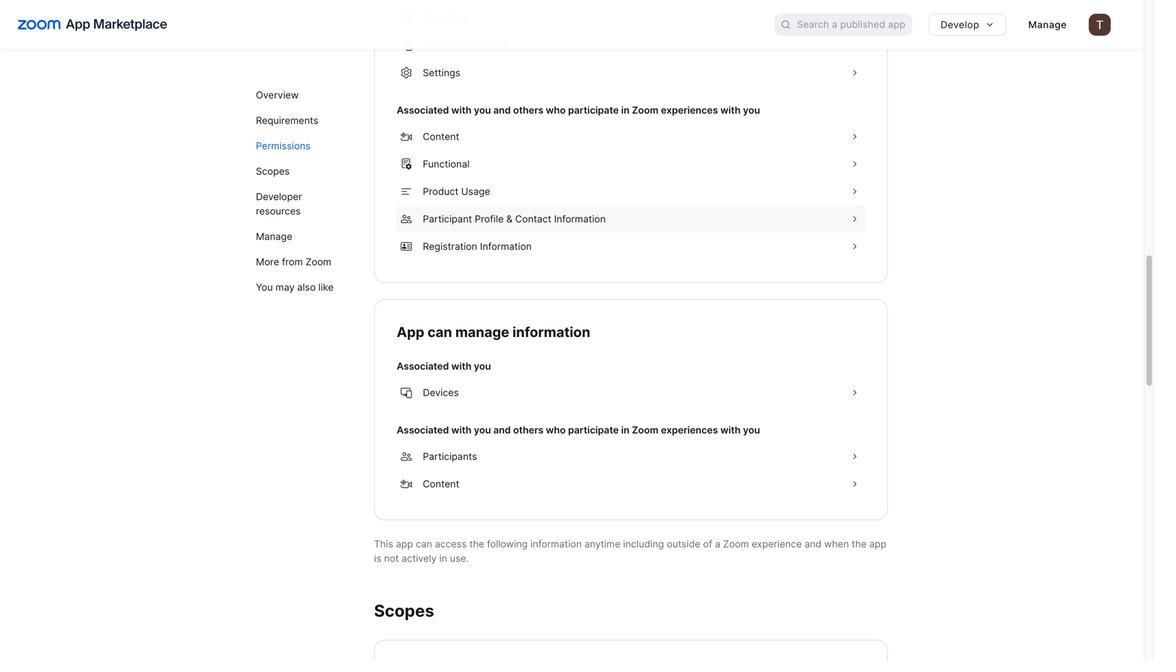 Task type: describe. For each thing, give the bounding box(es) containing it.
actively
[[402, 553, 437, 565]]

manage button
[[1017, 14, 1078, 36]]

app can manage information
[[397, 324, 590, 341]]

developer resources
[[256, 191, 302, 217]]

participant profile & contact information button
[[397, 205, 865, 233]]

you may also like link
[[256, 275, 349, 300]]

this app can access the following information anytime including outside of a zoom experience and when the app is not actively in use.
[[374, 539, 886, 565]]

zoom up participants dropdown button
[[632, 425, 659, 436]]

participate for participants
[[568, 425, 619, 436]]

access
[[435, 539, 467, 550]]

experience
[[752, 539, 802, 550]]

content for first content "dropdown button" from the top
[[423, 131, 459, 143]]

develop button
[[929, 14, 1006, 36]]

registration information
[[423, 241, 532, 252]]

0 vertical spatial information
[[512, 324, 590, 341]]

scopes link
[[256, 159, 349, 184]]

following
[[487, 539, 528, 550]]

&
[[506, 213, 513, 225]]

and for participants
[[493, 425, 511, 436]]

associated with you
[[397, 361, 491, 372]]

overview
[[256, 89, 299, 101]]

experiences for participants
[[661, 425, 718, 436]]

who for participants
[[546, 425, 566, 436]]

functional button
[[397, 150, 865, 178]]

like
[[318, 282, 334, 293]]

2 content button from the top
[[397, 471, 865, 498]]

content for second content "dropdown button"
[[423, 478, 459, 490]]

device
[[423, 40, 454, 51]]

more from zoom
[[256, 256, 331, 268]]

device information
[[423, 40, 508, 51]]

requirements link
[[256, 108, 349, 133]]

permissions
[[256, 140, 311, 152]]

developer
[[256, 191, 302, 203]]

1 vertical spatial scopes
[[374, 601, 434, 621]]

requirements
[[256, 115, 318, 126]]

information for device information
[[456, 40, 508, 51]]

associated for participants
[[397, 425, 449, 436]]

settings button
[[397, 59, 865, 87]]

manage
[[455, 324, 509, 341]]

is
[[374, 553, 381, 565]]

developer resources link
[[256, 184, 349, 224]]

devices
[[423, 387, 459, 399]]

in for participants
[[621, 425, 630, 436]]

you
[[256, 282, 273, 293]]

experiences for content
[[661, 104, 718, 116]]

more
[[256, 256, 279, 268]]

also
[[297, 282, 316, 293]]

associated with you and others who participate in zoom experiences with you for participants
[[397, 425, 760, 436]]

app
[[397, 324, 424, 341]]

product usage
[[423, 186, 490, 198]]

participants button
[[397, 443, 865, 471]]

participants
[[423, 451, 477, 463]]

participate for content
[[568, 104, 619, 116]]

develop
[[941, 19, 980, 31]]

search a published app element
[[775, 14, 912, 36]]

1 content button from the top
[[397, 123, 865, 150]]

associated for devices
[[397, 361, 449, 372]]

profile
[[475, 213, 504, 225]]



Task type: locate. For each thing, give the bounding box(es) containing it.
information right "contact" on the top
[[554, 213, 606, 225]]

information inside participant profile & contact information dropdown button
[[554, 213, 606, 225]]

2 vertical spatial information
[[480, 241, 532, 252]]

information inside this app can access the following information anytime including outside of a zoom experience and when the app is not actively in use.
[[530, 539, 582, 550]]

associated
[[397, 104, 449, 116], [397, 361, 449, 372], [397, 425, 449, 436]]

1 the from the left
[[469, 539, 484, 550]]

and inside this app can access the following information anytime including outside of a zoom experience and when the app is not actively in use.
[[805, 539, 822, 550]]

you
[[474, 104, 491, 116], [743, 104, 760, 116], [474, 361, 491, 372], [474, 425, 491, 436], [743, 425, 760, 436]]

associated with you and others who participate in zoom experiences with you
[[397, 104, 760, 116], [397, 425, 760, 436]]

can inside this app can access the following information anytime including outside of a zoom experience and when the app is not actively in use.
[[416, 539, 432, 550]]

in up participants dropdown button
[[621, 425, 630, 436]]

1 vertical spatial associated with you and others who participate in zoom experiences with you
[[397, 425, 760, 436]]

1 vertical spatial who
[[546, 425, 566, 436]]

1 content from the top
[[423, 131, 459, 143]]

0 vertical spatial content button
[[397, 123, 865, 150]]

2 the from the left
[[852, 539, 867, 550]]

2 associated from the top
[[397, 361, 449, 372]]

experiences
[[661, 104, 718, 116], [661, 425, 718, 436]]

settings
[[423, 67, 460, 79]]

usage
[[461, 186, 490, 198]]

1 vertical spatial information
[[554, 213, 606, 225]]

when
[[824, 539, 849, 550]]

2 associated with you and others who participate in zoom experiences with you from the top
[[397, 425, 760, 436]]

0 vertical spatial associated with you and others who participate in zoom experiences with you
[[397, 104, 760, 116]]

app right the when
[[869, 539, 886, 550]]

app
[[396, 539, 413, 550], [869, 539, 886, 550]]

content up the functional
[[423, 131, 459, 143]]

2 vertical spatial in
[[439, 553, 447, 565]]

overview link
[[256, 82, 349, 108]]

information inside 'registration information' dropdown button
[[480, 241, 532, 252]]

0 horizontal spatial the
[[469, 539, 484, 550]]

a
[[715, 539, 720, 550]]

0 vertical spatial manage
[[1028, 19, 1067, 31]]

more from zoom link
[[256, 249, 349, 275]]

2 content from the top
[[423, 478, 459, 490]]

content button up product usage dropdown button
[[397, 123, 865, 150]]

2 participate from the top
[[568, 425, 619, 436]]

product usage button
[[397, 178, 865, 205]]

1 vertical spatial others
[[513, 425, 544, 436]]

1 vertical spatial content
[[423, 478, 459, 490]]

contact
[[515, 213, 551, 225]]

in for content
[[621, 104, 630, 116]]

1 participate from the top
[[568, 104, 619, 116]]

0 horizontal spatial scopes
[[256, 166, 290, 177]]

others for participants
[[513, 425, 544, 436]]

0 horizontal spatial app
[[396, 539, 413, 550]]

content
[[423, 131, 459, 143], [423, 478, 459, 490]]

1 horizontal spatial scopes
[[374, 601, 434, 621]]

1 associated from the top
[[397, 104, 449, 116]]

associated with you and others who participate in zoom experiences with you for content
[[397, 104, 760, 116]]

zoom right from
[[306, 256, 331, 268]]

1 vertical spatial associated
[[397, 361, 449, 372]]

banner containing develop
[[0, 0, 1144, 49]]

associated with you and others who participate in zoom experiences with you up participants dropdown button
[[397, 425, 760, 436]]

with
[[451, 104, 472, 116], [720, 104, 741, 116], [451, 361, 472, 372], [451, 425, 472, 436], [720, 425, 741, 436]]

2 app from the left
[[869, 539, 886, 550]]

1 experiences from the top
[[661, 104, 718, 116]]

not
[[384, 553, 399, 565]]

2 vertical spatial and
[[805, 539, 822, 550]]

0 vertical spatial scopes
[[256, 166, 290, 177]]

0 vertical spatial experiences
[[661, 104, 718, 116]]

in inside this app can access the following information anytime including outside of a zoom experience and when the app is not actively in use.
[[439, 553, 447, 565]]

in left use. on the bottom left of the page
[[439, 553, 447, 565]]

registration
[[423, 241, 477, 252]]

1 vertical spatial content button
[[397, 471, 865, 498]]

0 horizontal spatial manage
[[256, 231, 292, 243]]

of
[[703, 539, 712, 550]]

participate down settings dropdown button
[[568, 104, 619, 116]]

Search text field
[[797, 15, 912, 35]]

who for content
[[546, 104, 566, 116]]

1 horizontal spatial app
[[869, 539, 886, 550]]

2 who from the top
[[546, 425, 566, 436]]

0 vertical spatial who
[[546, 104, 566, 116]]

app up not
[[396, 539, 413, 550]]

the
[[469, 539, 484, 550], [852, 539, 867, 550]]

associated up participants
[[397, 425, 449, 436]]

1 associated with you and others who participate in zoom experiences with you from the top
[[397, 104, 760, 116]]

information right device
[[456, 40, 508, 51]]

you for participants
[[474, 425, 491, 436]]

1 app from the left
[[396, 539, 413, 550]]

can right app
[[428, 324, 452, 341]]

resources
[[256, 205, 301, 217]]

permissions link
[[256, 133, 349, 159]]

associated down settings
[[397, 104, 449, 116]]

manage inside button
[[1028, 19, 1067, 31]]

participate up participants dropdown button
[[568, 425, 619, 436]]

content button up including
[[397, 471, 865, 498]]

others for content
[[513, 104, 544, 116]]

3 associated from the top
[[397, 425, 449, 436]]

outside
[[667, 539, 700, 550]]

functional
[[423, 158, 470, 170]]

and
[[493, 104, 511, 116], [493, 425, 511, 436], [805, 539, 822, 550]]

information down &
[[480, 241, 532, 252]]

information
[[512, 324, 590, 341], [530, 539, 582, 550]]

0 vertical spatial others
[[513, 104, 544, 116]]

scopes up developer
[[256, 166, 290, 177]]

scopes
[[256, 166, 290, 177], [374, 601, 434, 621]]

with for content
[[451, 104, 472, 116]]

1 vertical spatial information
[[530, 539, 582, 550]]

scopes down not
[[374, 601, 434, 621]]

zoom inside this app can access the following information anytime including outside of a zoom experience and when the app is not actively in use.
[[723, 539, 749, 550]]

can up actively
[[416, 539, 432, 550]]

1 vertical spatial can
[[416, 539, 432, 550]]

with for devices
[[451, 361, 472, 372]]

0 vertical spatial information
[[456, 40, 508, 51]]

use.
[[450, 553, 469, 565]]

1 vertical spatial participate
[[568, 425, 619, 436]]

2 others from the top
[[513, 425, 544, 436]]

manage
[[1028, 19, 1067, 31], [256, 231, 292, 243]]

1 vertical spatial in
[[621, 425, 630, 436]]

0 vertical spatial and
[[493, 104, 511, 116]]

zoom
[[632, 104, 659, 116], [306, 256, 331, 268], [632, 425, 659, 436], [723, 539, 749, 550]]

participate
[[568, 104, 619, 116], [568, 425, 619, 436]]

this
[[374, 539, 393, 550]]

device information button
[[397, 32, 865, 59]]

manage link
[[256, 224, 349, 249]]

information for registration information
[[480, 241, 532, 252]]

can
[[428, 324, 452, 341], [416, 539, 432, 550]]

from
[[282, 256, 303, 268]]

information inside device information dropdown button
[[456, 40, 508, 51]]

who
[[546, 104, 566, 116], [546, 425, 566, 436]]

in
[[621, 104, 630, 116], [621, 425, 630, 436], [439, 553, 447, 565]]

1 others from the top
[[513, 104, 544, 116]]

0 vertical spatial in
[[621, 104, 630, 116]]

2 experiences from the top
[[661, 425, 718, 436]]

you for content
[[474, 104, 491, 116]]

participant
[[423, 213, 472, 225]]

the right 'access'
[[469, 539, 484, 550]]

associated for content
[[397, 104, 449, 116]]

you may also like
[[256, 282, 334, 293]]

2 vertical spatial associated
[[397, 425, 449, 436]]

associated up devices
[[397, 361, 449, 372]]

you for devices
[[474, 361, 491, 372]]

zoom down settings dropdown button
[[632, 104, 659, 116]]

in down settings dropdown button
[[621, 104, 630, 116]]

1 vertical spatial experiences
[[661, 425, 718, 436]]

manage for manage button
[[1028, 19, 1067, 31]]

1 vertical spatial and
[[493, 425, 511, 436]]

with for participants
[[451, 425, 472, 436]]

associated with you and others who participate in zoom experiences with you down settings dropdown button
[[397, 104, 760, 116]]

zoom right a
[[723, 539, 749, 550]]

registration information button
[[397, 233, 865, 260]]

1 vertical spatial manage
[[256, 231, 292, 243]]

1 horizontal spatial the
[[852, 539, 867, 550]]

including
[[623, 539, 664, 550]]

0 vertical spatial content
[[423, 131, 459, 143]]

content button
[[397, 123, 865, 150], [397, 471, 865, 498]]

1 who from the top
[[546, 104, 566, 116]]

devices button
[[397, 379, 865, 407]]

banner
[[0, 0, 1144, 49]]

0 vertical spatial can
[[428, 324, 452, 341]]

manage for "manage" link
[[256, 231, 292, 243]]

participant profile & contact information
[[423, 213, 606, 225]]

others
[[513, 104, 544, 116], [513, 425, 544, 436]]

0 vertical spatial associated
[[397, 104, 449, 116]]

information
[[456, 40, 508, 51], [554, 213, 606, 225], [480, 241, 532, 252]]

the right the when
[[852, 539, 867, 550]]

and for content
[[493, 104, 511, 116]]

anytime
[[585, 539, 621, 550]]

1 horizontal spatial manage
[[1028, 19, 1067, 31]]

product
[[423, 186, 459, 198]]

content down participants
[[423, 478, 459, 490]]

may
[[276, 282, 295, 293]]

0 vertical spatial participate
[[568, 104, 619, 116]]



Task type: vqa. For each thing, say whether or not it's contained in the screenshot.
More from Zoom LINK
yes



